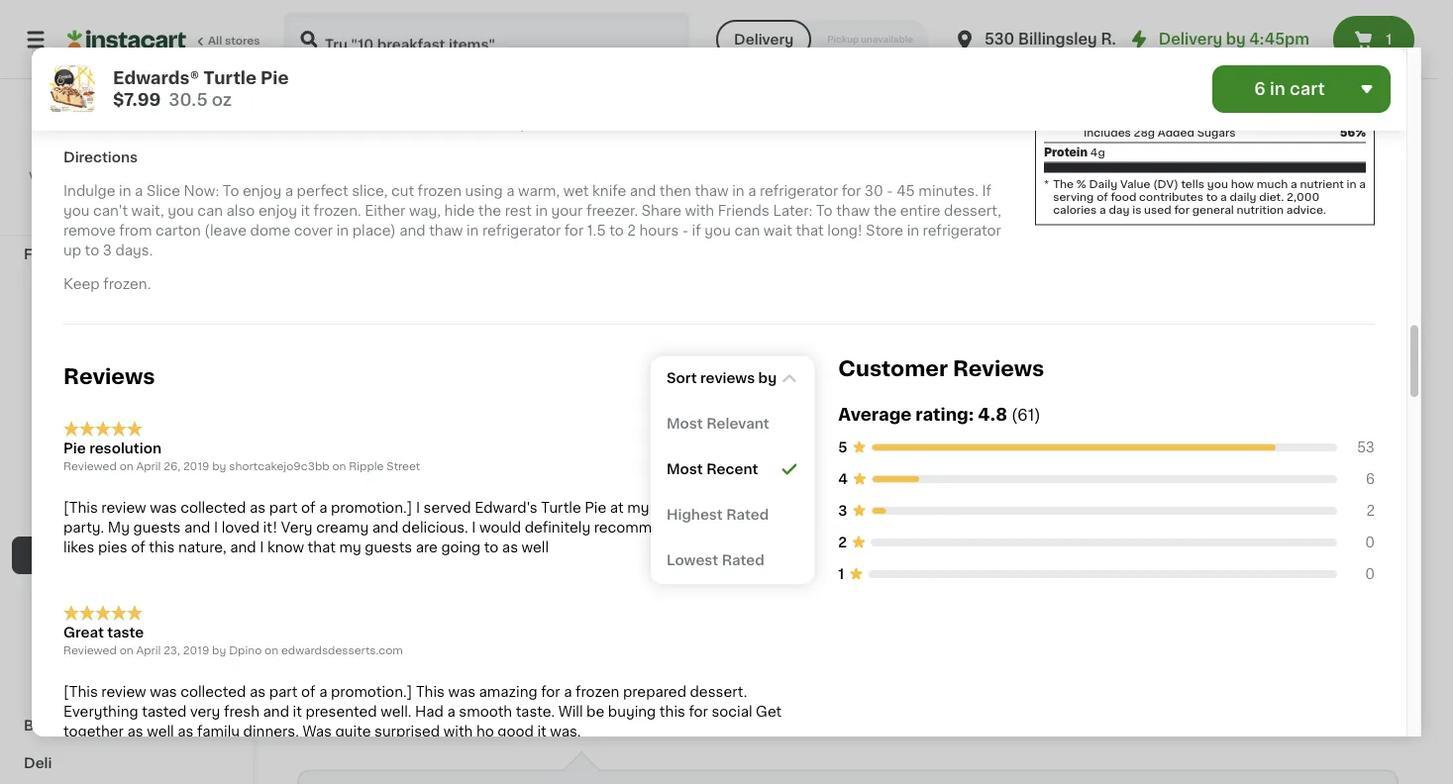 Task type: vqa. For each thing, say whether or not it's contained in the screenshot.
lbs) in 12 HUGGIES SNUG & DRY BABY DIAPERS, SIZE 6 (35+ LBS)
no



Task type: describe. For each thing, give the bounding box(es) containing it.
be
[[587, 705, 604, 719]]

3 inside indulge in a slice now: to enjoy a perfect slice, cut frozen using a warm, wet knife and then thaw in a refrigerator for 30 - 45 minutes. if you can't wait, you can also enjoy it frozen. either way, hide the rest in your freezer. share with friends later: to thaw the entire dessert, remove from carton (leave dome cover in place) and thaw in refrigerator for 1.5 to 2 hours - if you can wait that long! store in refrigerator up to 3 days.
[[103, 244, 112, 258]]

36 for (115)
[[856, 43, 870, 53]]

0 vertical spatial most recent
[[682, 370, 774, 383]]

with inside view pricing policy. not affiliated with instacart.
[[81, 187, 105, 198]]

(231)
[[370, 652, 397, 663]]

highest rated button
[[651, 493, 815, 537]]

frozen inside [this review was collected as part of a promotion.] this was amazing for a frozen prepared dessert. everything tasted very fresh and it presented well. had a smooth taste. will be buying this for social  get together as well as family dinners. was quite surprised with ho good it was.
[[575, 685, 619, 699]]

can't
[[93, 204, 128, 218]]

$ for 6
[[674, 585, 681, 596]]

average
[[838, 407, 912, 424]]

26,
[[164, 461, 180, 471]]

that inside indulge in a slice now: to enjoy a perfect slice, cut frozen using a warm, wet knife and then thaw in a refrigerator for 30 - 45 minutes. if you can't wait, you can also enjoy it frozen. either way, hide the rest in your freezer. share with friends later: to thaw the entire dessert, remove from carton (leave dome cover in place) and thaw in refrigerator for 1.5 to 2 hours - if you can wait that long! store in refrigerator up to 3 days.
[[796, 224, 824, 238]]

you down "indulge"
[[63, 204, 90, 218]]

also
[[226, 204, 255, 218]]

by inside button
[[758, 372, 777, 385]]

& inside ben & jerry's dough chunks chocolate chip cookie dough chunks
[[328, 279, 339, 293]]

dinner
[[759, 501, 803, 515]]

guarantee
[[152, 207, 210, 217]]

callender's for pie
[[712, 279, 791, 293]]

in inside tru fru pineapple in white chocolate & coconut
[[607, 279, 620, 293]]

i up nature,
[[214, 521, 218, 534]]

added
[[1158, 127, 1195, 138]]

1 horizontal spatial thaw
[[695, 184, 729, 198]]

1 vertical spatial dough
[[350, 318, 396, 332]]

edwards® edwards premium desserts cookies and crème pie button
[[1228, 72, 1399, 369]]

stores
[[225, 35, 260, 46]]

0 vertical spatial 38
[[483, 43, 498, 53]]

frozen breads & doughs
[[36, 586, 208, 600]]

17.8 oz
[[1228, 24, 1265, 35]]

0 horizontal spatial (2.91k)
[[557, 27, 595, 38]]

a up will
[[564, 685, 572, 699]]

surprised
[[374, 725, 440, 739]]

& inside tru fru pineapple in white chocolate & coconut
[[603, 299, 614, 313]]

april for taste
[[136, 645, 161, 656]]

[this review was collected as part of a promotion.] this was amazing for a frozen prepared dessert. everything tasted very fresh and it presented well. had a smooth taste. will be buying this for social  get together as well as family dinners. was quite surprised with ho good it was.
[[63, 685, 782, 739]]

and down way,
[[399, 224, 426, 238]]

2 down 53 on the bottom right
[[1366, 504, 1375, 518]]

6 in cart field
[[1212, 65, 1391, 113]]

marie for marie callender's pumpkin pie frozen dessert
[[856, 279, 895, 293]]

1 vertical spatial (2.91k)
[[743, 340, 781, 351]]

is
[[1132, 204, 1141, 215]]

2 horizontal spatial refrigerator
[[923, 224, 1001, 238]]

in down policy.
[[119, 184, 131, 198]]

frozen for frozen pizzas & meals
[[36, 285, 82, 299]]

pie inside edwards® edwards premium desserts cookies and crème pie
[[1369, 318, 1390, 332]]

1 vertical spatial most recent button
[[651, 448, 815, 491]]

all
[[208, 35, 222, 46]]

0 horizontal spatial can
[[197, 204, 223, 218]]

i down it!
[[260, 540, 264, 554]]

served
[[424, 501, 471, 515]]

0 horizontal spatial thaw
[[429, 224, 463, 238]]

2 the from the left
[[874, 204, 897, 218]]

to down year's
[[695, 521, 709, 534]]

0 horizontal spatial 38 oz
[[483, 43, 514, 53]]

breads
[[86, 586, 135, 600]]

family
[[197, 725, 240, 739]]

by inside pie resolution reviewed on april 26, 2019 by shortcakejo9c3bb on ripple street
[[212, 461, 226, 471]]

& up pies at the left of the page
[[125, 511, 136, 525]]

reviewed for pie
[[63, 461, 117, 471]]

$7.99 element
[[483, 581, 654, 607]]

1 vertical spatial most recent
[[667, 463, 758, 477]]

anyone
[[713, 521, 765, 534]]

in down warm,
[[535, 204, 548, 218]]

juice
[[150, 624, 188, 638]]

a up general
[[1220, 191, 1227, 202]]

customer
[[838, 358, 948, 379]]

$ 4
[[860, 584, 882, 605]]

*
[[1044, 179, 1049, 189]]

white
[[483, 299, 524, 313]]

& up remove at the top of the page
[[79, 210, 91, 224]]

sponsored badge image for marie callender's pumpkin pie frozen dessert
[[856, 371, 916, 382]]

in down entire
[[907, 224, 919, 238]]

i up going
[[472, 521, 476, 534]]

directions
[[63, 151, 138, 165]]

get
[[756, 705, 782, 719]]

add for 6
[[795, 420, 824, 434]]

28g
[[1134, 127, 1155, 138]]

dessert,
[[944, 204, 1001, 218]]

1 vertical spatial my
[[339, 540, 361, 554]]

up
[[63, 244, 81, 258]]

36 oz for (115)
[[856, 43, 886, 53]]

turtle inside [this review was collected as part of a promotion.] i served edward's turtle pie at my new year's eve dinner party.  my guests and i loved it! very creamy and delicious.  i would definitely recommend it to anyone that likes pies of this nature, and i know that my guests are going to as well
[[541, 501, 581, 515]]

this inside [this review was collected as part of a promotion.] this was amazing for a frozen prepared dessert. everything tasted very fresh and it presented well. had a smooth taste. will be buying this for social  get together as well as family dinners. was quite surprised with ho good it was.
[[659, 705, 685, 719]]

edwards
[[1300, 279, 1359, 293]]

0 vertical spatial most recent button
[[655, 361, 811, 392]]

0 vertical spatial my
[[627, 501, 649, 515]]

on right dpino
[[265, 645, 278, 656]]

was up smooth
[[448, 685, 475, 699]]

as down very
[[178, 725, 194, 739]]

by left 4:45pm
[[1226, 32, 1246, 47]]

a right nutrient
[[1359, 179, 1366, 189]]

minutes.
[[919, 184, 979, 198]]

in right "cover"
[[336, 224, 349, 238]]

frozen for frozen broths & juice concentrate
[[36, 624, 82, 638]]

it down the taste.
[[537, 725, 547, 739]]

going
[[441, 540, 481, 554]]

delicious.
[[402, 521, 468, 534]]

to down the would
[[484, 540, 499, 554]]

1 vertical spatial seafood
[[140, 511, 198, 525]]

pricing
[[58, 171, 98, 182]]

2 down 5
[[838, 536, 847, 550]]

ice cream & popsicles
[[36, 323, 193, 337]]

road
[[1101, 32, 1141, 47]]

satisfaction
[[83, 207, 150, 217]]

0 horizontal spatial 1
[[838, 568, 844, 582]]

1 horizontal spatial meat
[[86, 511, 122, 525]]

service type group
[[716, 20, 929, 59]]

then
[[659, 184, 691, 198]]

nutrient
[[1300, 179, 1344, 189]]

view pricing policy. not affiliated with instacart.
[[29, 171, 214, 198]]

in down hide
[[467, 224, 479, 238]]

0 horizontal spatial seafood
[[79, 172, 139, 186]]

530
[[985, 32, 1015, 47]]

$ for 4
[[860, 585, 867, 596]]

36 oz for (690)
[[297, 43, 327, 53]]

would
[[479, 521, 521, 534]]

most for the bottom most recent button
[[667, 463, 703, 477]]

1 vertical spatial snacks
[[86, 361, 136, 374]]

290mg
[[1092, 48, 1132, 59]]

chocolate for jerry's
[[353, 299, 425, 313]]

frozen pizzas & meals
[[36, 285, 189, 299]]

product group containing marie callender's dutch apple pie frozen dessert
[[670, 72, 840, 387]]

1 horizontal spatial 38
[[670, 356, 684, 367]]

2019 for pie resolution
[[183, 461, 209, 471]]

dessert inside "marie callender's dutch apple pie frozen dessert"
[[670, 318, 725, 332]]

pie inside "marie callender's dutch apple pie frozen dessert"
[[714, 299, 736, 313]]

part for presented
[[269, 685, 298, 699]]

how
[[1231, 179, 1254, 189]]

0 horizontal spatial meat
[[24, 172, 60, 186]]

frozen for frozen breakfast
[[36, 473, 82, 487]]

affiliated
[[164, 171, 214, 182]]

frozen for frozen
[[24, 248, 72, 261]]

daily
[[1089, 179, 1117, 189]]

on left ripple
[[332, 461, 346, 471]]

1 horizontal spatial 4
[[867, 584, 882, 605]]

of up 'very'
[[301, 501, 316, 515]]

a up friends
[[748, 184, 756, 198]]

delivery for delivery by 4:45pm
[[1159, 32, 1223, 47]]

0 vertical spatial snacks
[[24, 210, 76, 224]]

36 oz inside product group
[[856, 356, 886, 367]]

knife
[[592, 184, 626, 198]]

2 each button
[[1042, 72, 1212, 331]]

delivery for delivery
[[734, 33, 794, 47]]

you up carton
[[168, 204, 194, 218]]

oz inside edwards® turtle pie $7.99 30.5 oz
[[212, 92, 232, 108]]

a right had
[[447, 705, 455, 719]]

2 left x on the top of page
[[670, 43, 676, 53]]

to right up
[[85, 244, 99, 258]]

as up 'deli' link
[[127, 725, 143, 739]]

0 vertical spatial recent
[[722, 370, 774, 383]]

2.67
[[688, 43, 712, 53]]

turtle inside edwards® turtle pie $7.99 30.5 oz
[[203, 70, 257, 87]]

0 horizontal spatial 6
[[681, 584, 695, 605]]

2 horizontal spatial add button
[[1316, 78, 1393, 113]]

jerry's
[[343, 279, 390, 293]]

marie callender's pumpkin pie frozen dessert
[[856, 279, 992, 332]]

frozen for frozen breads & doughs
[[36, 586, 82, 600]]

oz inside 6.84 fl oz button
[[1081, 24, 1094, 35]]

general
[[1192, 204, 1234, 215]]

chocolate for pineapple
[[527, 299, 600, 313]]

product group containing marie callender's pumpkin pie frozen dessert
[[856, 72, 1026, 387]]

each
[[1052, 318, 1079, 329]]

loved
[[222, 521, 259, 534]]

taste.
[[516, 705, 555, 719]]

all stores
[[208, 35, 260, 46]]

530 billingsley road
[[985, 32, 1141, 47]]

0 horizontal spatial to
[[223, 184, 239, 198]]

concentrate
[[36, 644, 123, 658]]

a left perfect
[[285, 184, 293, 198]]

0 vertical spatial guests
[[133, 521, 181, 534]]

pie inside edwards® turtle pie $7.99 30.5 oz
[[261, 70, 289, 87]]

many
[[317, 687, 348, 698]]

& left meals
[[133, 285, 144, 299]]

17.8
[[1228, 24, 1249, 35]]

15% 4%
[[1343, 68, 1366, 98]]

promotion.] for i
[[331, 501, 412, 515]]

indulge in a slice now: to enjoy a perfect slice, cut frozen using a warm, wet knife and then thaw in a refrigerator for 30 - 45 minutes. if you can't wait, you can also enjoy it frozen. either way, hide the rest in your freezer. share with friends later: to thaw the entire dessert, remove from carton (leave dome cover in place) and thaw in refrigerator for 1.5 to 2 hours - if you can wait that long! store in refrigerator up to 3 days.
[[63, 184, 1001, 258]]

1 vertical spatial guests
[[365, 540, 412, 554]]

target link
[[103, 103, 149, 164]]

& right view
[[64, 172, 75, 186]]

way,
[[409, 204, 441, 218]]

[this for [this review was collected as part of a promotion.] i served edward's turtle pie at my new year's eve dinner party.  my guests and i loved it! very creamy and delicious.  i would definitely recommend it to anyone that likes pies of this nature, and i know that my guests are going to as well
[[63, 501, 98, 515]]

1 vertical spatial recent
[[706, 463, 758, 477]]

very
[[190, 705, 220, 719]]

53
[[1357, 441, 1375, 455]]

view pricing policy. not affiliated with instacart. link
[[16, 168, 237, 200]]

it up the dinners.
[[293, 705, 302, 719]]

frozen inside marie callender's pumpkin pie frozen dessert
[[945, 299, 992, 313]]

pie inside marie callender's pumpkin pie frozen dessert
[[920, 299, 942, 313]]

and up nature,
[[184, 521, 210, 534]]

& inside frozen broths & juice concentrate
[[136, 624, 147, 638]]

0 horizontal spatial reviews
[[63, 366, 155, 387]]

a down the not
[[135, 184, 143, 198]]

for up the taste.
[[541, 685, 560, 699]]

rating:
[[916, 407, 974, 424]]

smooth
[[459, 705, 512, 719]]

1 horizontal spatial -
[[887, 184, 893, 198]]

meals
[[148, 285, 189, 299]]

and right 'creamy'
[[372, 521, 398, 534]]

you inside * the % daily value (dv) tells you how much a nutrient in a serving of food contributes to a daily diet. 2,000 calories a day is used for general nutrition advice.
[[1207, 179, 1228, 189]]

1 inside 1 button
[[1386, 33, 1392, 47]]

& right breads
[[138, 586, 150, 600]]

coconut
[[483, 318, 544, 332]]

desserts inside edwards® edwards premium desserts cookies and crème pie
[[1294, 299, 1357, 313]]

in left stock
[[351, 687, 361, 698]]

0 for 2
[[1365, 536, 1375, 550]]

2 horizontal spatial add
[[1354, 89, 1383, 103]]

of right pies at the left of the page
[[131, 540, 145, 554]]

gluten-
[[485, 231, 528, 242]]

april for resolution
[[136, 461, 161, 471]]

rest
[[505, 204, 532, 218]]

0 vertical spatial most
[[682, 370, 719, 383]]

not
[[141, 171, 161, 182]]

was for family
[[150, 685, 177, 699]]

tasted
[[142, 705, 187, 719]]

1 vertical spatial enjoy
[[258, 204, 297, 218]]

nutrition
[[1237, 204, 1284, 215]]

most for the most relevant button in the bottom of the page
[[667, 417, 703, 431]]

and down loved
[[230, 540, 256, 554]]

a up presented
[[319, 685, 327, 699]]

cookies
[[1228, 318, 1285, 332]]

wet
[[563, 184, 589, 198]]

frozen for frozen desserts
[[36, 549, 82, 563]]

[this review was collected as part of a promotion.] i served edward's turtle pie at my new year's eve dinner party.  my guests and i loved it! very creamy and delicious.  i would definitely recommend it to anyone that likes pies of this nature, and i know that my guests are going to as well
[[63, 501, 803, 554]]

remove
[[63, 224, 116, 238]]

as up fresh
[[250, 685, 266, 699]]

1 vertical spatial that
[[768, 521, 796, 534]]

6.84
[[1042, 24, 1068, 35]]

a up rest
[[506, 184, 515, 198]]

& right cream
[[110, 323, 122, 337]]

a up "2,000"
[[1291, 179, 1297, 189]]

0 vertical spatial enjoy
[[243, 184, 282, 198]]



Task type: locate. For each thing, give the bounding box(es) containing it.
most down sort
[[667, 417, 703, 431]]

i up "delicious."
[[416, 501, 420, 515]]

& left eggs
[[66, 97, 77, 111]]

party.
[[63, 521, 104, 534]]

edwards® inside edwards® edwards premium desserts cookies and crème pie
[[1228, 279, 1296, 293]]

entire
[[900, 204, 940, 218]]

1 horizontal spatial refrigerator
[[760, 184, 838, 198]]

day
[[1109, 204, 1130, 215]]

1 0 from the top
[[1365, 536, 1375, 550]]

frozen up "concentrate"
[[36, 624, 82, 638]]

collected inside [this review was collected as part of a promotion.] i served edward's turtle pie at my new year's eve dinner party.  my guests and i loved it! very creamy and delicious.  i would definitely recommend it to anyone that likes pies of this nature, and i know that my guests are going to as well
[[181, 501, 246, 515]]

that down 'creamy'
[[308, 540, 336, 554]]

2 part from the top
[[269, 685, 298, 699]]

2 inside button
[[1042, 318, 1049, 329]]

with inside indulge in a slice now: to enjoy a perfect slice, cut frozen using a warm, wet knife and then thaw in a refrigerator for 30 - 45 minutes. if you can't wait, you can also enjoy it frozen. either way, hide the rest in your freezer. share with friends later: to thaw the entire dessert, remove from carton (leave dome cover in place) and thaw in refrigerator for 1.5 to 2 hours - if you can wait that long! store in refrigerator up to 3 days.
[[685, 204, 714, 218]]

wait,
[[131, 204, 164, 218]]

frozen for frozen meat & seafood
[[36, 511, 82, 525]]

12%
[[1343, 48, 1366, 59]]

$ inside $ 4
[[860, 585, 867, 596]]

frozen up great
[[36, 586, 82, 600]]

to up general
[[1206, 191, 1218, 202]]

warm,
[[518, 184, 560, 198]]

1 horizontal spatial frozen
[[575, 685, 619, 699]]

2 left each on the right
[[1042, 318, 1049, 329]]

by inside the great taste reviewed on april 23, 2019 by dpino on edwardsdesserts.com
[[212, 645, 226, 656]]

1 the from the left
[[478, 204, 501, 218]]

most recent up the most relevant button in the bottom of the page
[[682, 370, 774, 383]]

delivery left '17.8'
[[1159, 32, 1223, 47]]

pizzas
[[86, 285, 129, 299]]

2 promotion.] from the top
[[331, 685, 412, 699]]

0 vertical spatial 2019
[[183, 461, 209, 471]]

it inside indulge in a slice now: to enjoy a perfect slice, cut frozen using a warm, wet knife and then thaw in a refrigerator for 30 - 45 minutes. if you can't wait, you can also enjoy it frozen. either way, hide the rest in your freezer. share with friends later: to thaw the entire dessert, remove from carton (leave dome cover in place) and thaw in refrigerator for 1.5 to 2 hours - if you can wait that long! store in refrigerator up to 3 days.
[[301, 204, 310, 218]]

1 horizontal spatial 3
[[838, 504, 847, 518]]

reviewed for great
[[63, 645, 117, 656]]

refrigerator down dessert,
[[923, 224, 1001, 238]]

38 oz inside product group
[[670, 356, 700, 367]]

$3.89 element
[[1228, 581, 1399, 607]]

0 horizontal spatial 38
[[483, 43, 498, 53]]

frozen up the likes
[[36, 511, 82, 525]]

6
[[1254, 81, 1266, 98], [1366, 473, 1375, 486], [681, 584, 695, 605]]

1 horizontal spatial my
[[627, 501, 649, 515]]

on down "taste"
[[119, 645, 133, 656]]

6 for 6 in cart
[[1254, 81, 1266, 98]]

seafood
[[79, 172, 139, 186], [140, 511, 198, 525]]

0
[[1365, 536, 1375, 550], [1365, 568, 1375, 582]]

add button up 56%
[[1316, 78, 1393, 113]]

meat & seafood link
[[12, 160, 241, 198]]

to right 1.5
[[609, 224, 624, 238]]

as down the would
[[502, 540, 518, 554]]

promotion.] up 'creamy'
[[331, 501, 412, 515]]

1 marie from the left
[[670, 279, 709, 293]]

0 horizontal spatial guests
[[133, 521, 181, 534]]

was
[[150, 501, 177, 515], [150, 685, 177, 699], [448, 685, 475, 699]]

23,
[[164, 645, 180, 656]]

it up "cover"
[[301, 204, 310, 218]]

my
[[108, 521, 130, 534]]

a inside [this review was collected as part of a promotion.] i served edward's turtle pie at my new year's eve dinner party.  my guests and i loved it! very creamy and delicious.  i would definitely recommend it to anyone that likes pies of this nature, and i know that my guests are going to as well
[[319, 501, 327, 515]]

increment quantity of edwards® turtle pie image
[[618, 415, 642, 439]]

2 [this from the top
[[63, 685, 98, 699]]

with inside [this review was collected as part of a promotion.] this was amazing for a frozen prepared dessert. everything tasted very fresh and it presented well. had a smooth taste. will be buying this for social  get together as well as family dinners. was quite surprised with ho good it was.
[[443, 725, 473, 739]]

pineapple
[[534, 279, 604, 293]]

1 horizontal spatial $
[[860, 585, 867, 596]]

chocolate down pineapple
[[527, 299, 600, 313]]

sponsored badge image
[[670, 371, 729, 382], [856, 371, 916, 382]]

2
[[670, 43, 676, 53], [627, 224, 636, 238], [1042, 318, 1049, 329], [1366, 504, 1375, 518], [838, 536, 847, 550]]

2 2019 from the top
[[183, 645, 209, 656]]

well
[[522, 540, 549, 554], [147, 725, 174, 739]]

1 vertical spatial edwards®
[[1228, 279, 1296, 293]]

review inside [this review was collected as part of a promotion.] this was amazing for a frozen prepared dessert. everything tasted very fresh and it presented well. had a smooth taste. will be buying this for social  get together as well as family dinners. was quite surprised with ho good it was.
[[101, 685, 146, 699]]

good
[[498, 725, 534, 739]]

3 right dinner
[[838, 504, 847, 518]]

meat up pies at the left of the page
[[86, 511, 122, 525]]

desserts down my
[[86, 549, 149, 563]]

april left 26,
[[136, 461, 161, 471]]

rated for lowest rated
[[722, 554, 764, 568]]

promotion.] for this
[[331, 685, 412, 699]]

well inside [this review was collected as part of a promotion.] i served edward's turtle pie at my new year's eve dinner party.  my guests and i loved it! very creamy and delicious.  i would definitely recommend it to anyone that likes pies of this nature, and i know that my guests are going to as well
[[522, 540, 549, 554]]

promotion.] up well.
[[331, 685, 412, 699]]

promotion.] inside [this review was collected as part of a promotion.] i served edward's turtle pie at my new year's eve dinner party.  my guests and i loved it! very creamy and delicious.  i would definitely recommend it to anyone that likes pies of this nature, and i know that my guests are going to as well
[[331, 501, 412, 515]]

delivery button
[[716, 20, 811, 59]]

collected up loved
[[181, 501, 246, 515]]

2 reviewed from the top
[[63, 645, 117, 656]]

used
[[1144, 204, 1172, 215]]

edward's
[[475, 501, 538, 515]]

0 vertical spatial this
[[149, 540, 175, 554]]

target logo image
[[107, 103, 145, 141]]

& inside "link"
[[66, 97, 77, 111]]

marie inside "marie callender's dutch apple pie frozen dessert"
[[670, 279, 709, 293]]

callender's for frozen
[[898, 279, 977, 293]]

chocolate inside ben & jerry's dough chunks chocolate chip cookie dough chunks
[[353, 299, 425, 313]]

and up "share"
[[630, 184, 656, 198]]

chip
[[429, 299, 461, 313]]

thaw down hide
[[429, 224, 463, 238]]

0 vertical spatial part
[[269, 501, 298, 515]]

frozen. inside indulge in a slice now: to enjoy a perfect slice, cut frozen using a warm, wet knife and then thaw in a refrigerator for 30 - 45 minutes. if you can't wait, you can also enjoy it frozen. either way, hide the rest in your freezer. share with friends later: to thaw the entire dessert, remove from carton (leave dome cover in place) and thaw in refrigerator for 1.5 to 2 hours - if you can wait that long! store in refrigerator up to 3 days.
[[314, 204, 361, 218]]

sort reviews by button
[[651, 357, 815, 400]]

6 left 79
[[681, 584, 695, 605]]

add button for 6
[[758, 409, 834, 445]]

a up 'creamy'
[[319, 501, 327, 515]]

1 horizontal spatial turtle
[[541, 501, 581, 515]]

refrigerator up 'later:'
[[760, 184, 838, 198]]

edwards® turtle pie $7.99 30.5 oz
[[113, 70, 289, 108]]

of inside [this review was collected as part of a promotion.] this was amazing for a frozen prepared dessert. everything tasted very fresh and it presented well. had a smooth taste. will be buying this for social  get together as well as family dinners. was quite surprised with ho good it was.
[[301, 685, 316, 699]]

instacart logo image
[[67, 28, 186, 52]]

0 horizontal spatial add
[[795, 420, 824, 434]]

add for 4
[[981, 420, 1010, 434]]

frozen for frozen vegetables
[[36, 436, 82, 450]]

chunks
[[297, 299, 350, 313], [400, 318, 452, 332]]

1 horizontal spatial seafood
[[140, 511, 198, 525]]

well down the definitely
[[522, 540, 549, 554]]

0 horizontal spatial frozen.
[[103, 277, 151, 291]]

buying
[[608, 705, 656, 719]]

protein 4g
[[1044, 147, 1105, 158]]

& right ben
[[328, 279, 339, 293]]

2 collected from the top
[[181, 685, 246, 699]]

- left if
[[682, 224, 688, 238]]

6 left cart
[[1254, 81, 1266, 98]]

1 horizontal spatial well
[[522, 540, 549, 554]]

2 each
[[1042, 318, 1079, 329]]

$ 6 79
[[674, 584, 711, 605]]

eve
[[731, 501, 756, 515]]

[this for [this review was collected as part of a promotion.] this was amazing for a frozen prepared dessert. everything tasted very fresh and it presented well. had a smooth taste. will be buying this for social  get together as well as family dinners. was quite surprised with ho good it was.
[[63, 685, 98, 699]]

callender's down wait
[[712, 279, 791, 293]]

delivery by 4:45pm
[[1159, 32, 1309, 47]]

1 vertical spatial 38 oz
[[670, 356, 700, 367]]

desserts down edwards
[[1294, 299, 1357, 313]]

1 reviewed from the top
[[63, 461, 117, 471]]

0 horizontal spatial the
[[478, 204, 501, 218]]

in up friends
[[732, 184, 745, 198]]

0 horizontal spatial 4
[[838, 473, 848, 486]]

average rating: 4.8 (61)
[[838, 407, 1041, 424]]

1 vertical spatial this
[[659, 705, 685, 719]]

1 horizontal spatial reviews
[[953, 358, 1044, 379]]

it down year's
[[682, 521, 691, 534]]

1 vertical spatial to
[[816, 204, 833, 218]]

1 horizontal spatial delivery
[[1159, 32, 1223, 47]]

was inside [this review was collected as part of a promotion.] i served edward's turtle pie at my new year's eve dinner party.  my guests and i loved it! very creamy and delicious.  i would definitely recommend it to anyone that likes pies of this nature, and i know that my guests are going to as well
[[150, 501, 177, 515]]

review for as
[[101, 685, 146, 699]]

0 for 1
[[1365, 568, 1375, 582]]

to inside * the % daily value (dv) tells you how much a nutrient in a serving of food contributes to a daily diet. 2,000 calories a day is used for general nutrition advice.
[[1206, 191, 1218, 202]]

callender's inside "marie callender's dutch apple pie frozen dessert"
[[712, 279, 791, 293]]

cookie
[[297, 318, 346, 332]]

and inside [this review was collected as part of a promotion.] this was amazing for a frozen prepared dessert. everything tasted very fresh and it presented well. had a smooth taste. will be buying this for social  get together as well as family dinners. was quite surprised with ho good it was.
[[263, 705, 289, 719]]

at
[[610, 501, 624, 515]]

most recent
[[682, 370, 774, 383], [667, 463, 758, 477]]

1 vertical spatial 4
[[867, 584, 882, 605]]

2 review from the top
[[101, 685, 146, 699]]

marie inside marie callender's pumpkin pie frozen dessert
[[856, 279, 895, 293]]

will
[[558, 705, 583, 719]]

edwards®
[[113, 70, 199, 87], [1228, 279, 1296, 293]]

collected for of
[[181, 501, 246, 515]]

with down meat & seafood
[[81, 187, 105, 198]]

1 horizontal spatial can
[[734, 224, 760, 238]]

edwards® for $7.99
[[113, 70, 199, 87]]

frozen. down perfect
[[314, 204, 361, 218]]

product group
[[483, 72, 654, 369], [670, 72, 840, 387], [856, 72, 1026, 387], [1228, 72, 1399, 369], [483, 403, 654, 661], [670, 403, 840, 663], [856, 403, 1026, 701], [1042, 403, 1212, 681], [1228, 403, 1399, 723]]

1
[[1386, 33, 1392, 47], [838, 568, 844, 582]]

1 horizontal spatial dessert
[[856, 318, 911, 332]]

chocolate inside tru fru pineapple in white chocolate & coconut
[[527, 299, 600, 313]]

1 horizontal spatial chunks
[[400, 318, 452, 332]]

frozen inside indulge in a slice now: to enjoy a perfect slice, cut frozen using a warm, wet knife and then thaw in a refrigerator for 30 - 45 minutes. if you can't wait, you can also enjoy it frozen. either way, hide the rest in your freezer. share with friends later: to thaw the entire dessert, remove from carton (leave dome cover in place) and thaw in refrigerator for 1.5 to 2 hours - if you can wait that long! store in refrigerator up to 3 days.
[[418, 184, 462, 198]]

doughs
[[153, 586, 208, 600]]

1 vertical spatial thaw
[[836, 204, 870, 218]]

2 0 from the top
[[1365, 568, 1375, 582]]

1 vertical spatial desserts
[[86, 549, 149, 563]]

meat & seafood
[[24, 172, 139, 186]]

for down 'your'
[[564, 224, 584, 238]]

dessert.
[[690, 685, 747, 699]]

enjoy
[[243, 184, 282, 198], [258, 204, 297, 218]]

this left nature,
[[149, 540, 175, 554]]

april inside the great taste reviewed on april 23, 2019 by dpino on edwardsdesserts.com
[[136, 645, 161, 656]]

fresh
[[224, 705, 260, 719]]

0 vertical spatial rated
[[726, 508, 769, 522]]

1 $ from the left
[[674, 585, 681, 596]]

1 horizontal spatial with
[[443, 725, 473, 739]]

0 vertical spatial dough
[[394, 279, 440, 293]]

1 button
[[1333, 16, 1414, 63]]

pie inside pie resolution reviewed on april 26, 2019 by shortcakejo9c3bb on ripple street
[[63, 441, 86, 455]]

6 inside field
[[1254, 81, 1266, 98]]

review for likes
[[101, 501, 146, 515]]

well inside [this review was collected as part of a promotion.] this was amazing for a frozen prepared dessert. everything tasted very fresh and it presented well. had a smooth taste. will be buying this for social  get together as well as family dinners. was quite surprised with ho good it was.
[[147, 725, 174, 739]]

0 vertical spatial 4
[[838, 473, 848, 486]]

0 vertical spatial 3
[[103, 244, 112, 258]]

frozen for frozen snacks
[[36, 361, 82, 374]]

2019 for great taste
[[183, 645, 209, 656]]

1 vertical spatial 2019
[[183, 645, 209, 656]]

2 marie from the left
[[856, 279, 895, 293]]

1 2019 from the top
[[183, 461, 209, 471]]

on up breakfast
[[119, 461, 133, 471]]

frozen inside frozen broths & juice concentrate
[[36, 624, 82, 638]]

frozen snacks link
[[12, 349, 241, 386]]

0 vertical spatial frozen
[[418, 184, 462, 198]]

and left crème
[[1289, 318, 1315, 332]]

add button for 4
[[944, 409, 1020, 445]]

0 vertical spatial 38 oz
[[483, 43, 514, 53]]

0 horizontal spatial with
[[81, 187, 105, 198]]

0 horizontal spatial chocolate
[[353, 299, 425, 313]]

0 vertical spatial thaw
[[695, 184, 729, 198]]

guests
[[133, 521, 181, 534], [365, 540, 412, 554]]

bakery
[[24, 719, 74, 733]]

in inside * the % daily value (dv) tells you how much a nutrient in a serving of food contributes to a daily diet. 2,000 calories a day is used for general nutrition advice.
[[1347, 179, 1356, 189]]

1 collected from the top
[[181, 501, 246, 515]]

pie inside [this review was collected as part of a promotion.] i served edward's turtle pie at my new year's eve dinner party.  my guests and i loved it! very creamy and delicious.  i would definitely recommend it to anyone that likes pies of this nature, and i know that my guests are going to as well
[[585, 501, 606, 515]]

this
[[149, 540, 175, 554], [659, 705, 685, 719]]

dough up chip
[[394, 279, 440, 293]]

frozen inside "marie callender's dutch apple pie frozen dessert"
[[739, 299, 786, 313]]

1 horizontal spatial guests
[[365, 540, 412, 554]]

target
[[103, 148, 149, 161]]

popsicles
[[125, 323, 193, 337]]

review up everything
[[101, 685, 146, 699]]

1 horizontal spatial add button
[[944, 409, 1020, 445]]

0 vertical spatial that
[[796, 224, 824, 238]]

2 $ from the left
[[860, 585, 867, 596]]

part inside [this review was collected as part of a promotion.] this was amazing for a frozen prepared dessert. everything tasted very fresh and it presented well. had a smooth taste. will be buying this for social  get together as well as family dinners. was quite surprised with ho good it was.
[[269, 685, 298, 699]]

by right 26,
[[212, 461, 226, 471]]

0 vertical spatial turtle
[[203, 70, 257, 87]]

for inside * the % daily value (dv) tells you how much a nutrient in a serving of food contributes to a daily diet. 2,000 calories a day is used for general nutrition advice.
[[1174, 204, 1190, 215]]

add left the average
[[795, 420, 824, 434]]

add button down customer reviews
[[944, 409, 1020, 445]]

chocolate
[[353, 299, 425, 313], [527, 299, 600, 313]]

1 vertical spatial 0
[[1365, 568, 1375, 582]]

0 horizontal spatial refrigerator
[[482, 224, 561, 238]]

dessert down apple
[[670, 318, 725, 332]]

frozen vegetables link
[[12, 424, 241, 462]]

2 callender's from the left
[[898, 279, 977, 293]]

4g
[[1090, 147, 1105, 158]]

1 horizontal spatial chocolate
[[527, 299, 600, 313]]

as up it!
[[250, 501, 266, 515]]

1 vertical spatial reviewed
[[63, 645, 117, 656]]

review inside [this review was collected as part of a promotion.] i served edward's turtle pie at my new year's eve dinner party.  my guests and i loved it! very creamy and delicious.  i would definitely recommend it to anyone that likes pies of this nature, and i know that my guests are going to as well
[[101, 501, 146, 515]]

1 horizontal spatial frozen.
[[314, 204, 361, 218]]

1 callender's from the left
[[712, 279, 791, 293]]

0 vertical spatial 6
[[1254, 81, 1266, 98]]

1 chocolate from the left
[[353, 299, 425, 313]]

1 dessert from the left
[[670, 318, 725, 332]]

1 vertical spatial 1
[[838, 568, 844, 582]]

2019 right 26,
[[183, 461, 209, 471]]

dairy & eggs
[[24, 97, 116, 111]]

this inside [this review was collected as part of a promotion.] i served edward's turtle pie at my new year's eve dinner party.  my guests and i loved it! very creamy and delicious.  i would definitely recommend it to anyone that likes pies of this nature, and i know that my guests are going to as well
[[149, 540, 175, 554]]

1 vertical spatial with
[[685, 204, 714, 218]]

1 sponsored badge image from the left
[[670, 371, 729, 382]]

callender's inside marie callender's pumpkin pie frozen dessert
[[898, 279, 977, 293]]

1 vertical spatial 38
[[670, 356, 684, 367]]

the up store
[[874, 204, 897, 218]]

collected inside [this review was collected as part of a promotion.] this was amazing for a frozen prepared dessert. everything tasted very fresh and it presented well. had a smooth taste. will be buying this for social  get together as well as family dinners. was quite surprised with ho good it was.
[[181, 685, 246, 699]]

4
[[838, 473, 848, 486], [867, 584, 882, 605]]

if
[[692, 224, 701, 238]]

1 promotion.] from the top
[[331, 501, 412, 515]]

1 horizontal spatial callender's
[[898, 279, 977, 293]]

pies
[[98, 540, 127, 554]]

well.
[[381, 705, 411, 719]]

2 april from the top
[[136, 645, 161, 656]]

reviewed inside the great taste reviewed on april 23, 2019 by dpino on edwardsdesserts.com
[[63, 645, 117, 656]]

2 inside indulge in a slice now: to enjoy a perfect slice, cut frozen using a warm, wet knife and then thaw in a refrigerator for 30 - 45 minutes. if you can't wait, you can also enjoy it frozen. either way, hide the rest in your freezer. share with friends later: to thaw the entire dessert, remove from carton (leave dome cover in place) and thaw in refrigerator for 1.5 to 2 hours - if you can wait that long! store in refrigerator up to 3 days.
[[627, 224, 636, 238]]

chunks down chip
[[400, 318, 452, 332]]

1 april from the top
[[136, 461, 161, 471]]

None search field
[[283, 12, 690, 67]]

advice.
[[1287, 204, 1326, 215]]

0 horizontal spatial frozen
[[418, 184, 462, 198]]

2 sponsored badge image from the left
[[856, 371, 916, 382]]

36 for (690)
[[297, 43, 312, 53]]

0 horizontal spatial chunks
[[297, 299, 350, 313]]

6 for 6
[[1366, 473, 1375, 486]]

2 dessert from the left
[[856, 318, 911, 332]]

& left juice on the left
[[136, 624, 147, 638]]

most relevant
[[667, 417, 769, 431]]

had
[[415, 705, 444, 719]]

marie for marie callender's dutch apple pie frozen dessert
[[670, 279, 709, 293]]

0 horizontal spatial marie
[[670, 279, 709, 293]]

edwards® for desserts
[[1228, 279, 1296, 293]]

2 horizontal spatial 6
[[1366, 473, 1375, 486]]

long!
[[827, 224, 863, 238]]

april inside pie resolution reviewed on april 26, 2019 by shortcakejo9c3bb on ripple street
[[136, 461, 161, 471]]

in left cart
[[1270, 81, 1286, 98]]

2 vertical spatial that
[[308, 540, 336, 554]]

0 vertical spatial -
[[887, 184, 893, 198]]

frozen up ice
[[36, 285, 82, 299]]

frozen.
[[314, 204, 361, 218], [103, 277, 151, 291]]

0 vertical spatial (2.91k)
[[557, 27, 595, 38]]

part up it!
[[269, 501, 298, 515]]

1 vertical spatial turtle
[[541, 501, 581, 515]]

1 horizontal spatial 1
[[1386, 33, 1392, 47]]

1 [this from the top
[[63, 501, 98, 515]]

gluten-free
[[485, 231, 553, 242]]

0 vertical spatial [this
[[63, 501, 98, 515]]

was for pies
[[150, 501, 177, 515]]

2,000
[[1287, 191, 1320, 202]]

0 vertical spatial 1
[[1386, 33, 1392, 47]]

0 horizontal spatial sponsored badge image
[[670, 371, 729, 382]]

cut
[[391, 184, 414, 198]]

0 horizontal spatial turtle
[[203, 70, 257, 87]]

$ inside $ 6 79
[[674, 585, 681, 596]]

well down tasted
[[147, 725, 174, 739]]

0 vertical spatial review
[[101, 501, 146, 515]]

rated for highest rated
[[726, 508, 769, 522]]

2 chocolate from the left
[[527, 299, 600, 313]]

1 review from the top
[[101, 501, 146, 515]]

ben
[[297, 279, 325, 293]]

36 inside product group
[[856, 356, 870, 367]]

2 vertical spatial 6
[[681, 584, 695, 605]]

for down contributes
[[1174, 204, 1190, 215]]

chunks up cookie
[[297, 299, 350, 313]]

chocolate down jerry's
[[353, 299, 425, 313]]

6 down 53 on the bottom right
[[1366, 473, 1375, 486]]

1 vertical spatial part
[[269, 685, 298, 699]]

1 horizontal spatial marie
[[856, 279, 895, 293]]

reviewed inside pie resolution reviewed on april 26, 2019 by shortcakejo9c3bb on ripple street
[[63, 461, 117, 471]]

1 vertical spatial review
[[101, 685, 146, 699]]

from
[[119, 224, 152, 238]]

0 vertical spatial collected
[[181, 501, 246, 515]]

produce
[[24, 59, 84, 73]]

with
[[81, 187, 105, 198], [685, 204, 714, 218], [443, 725, 473, 739]]

edwards® inside edwards® turtle pie $7.99 30.5 oz
[[113, 70, 199, 87]]

and inside edwards® edwards premium desserts cookies and crème pie
[[1289, 318, 1315, 332]]

serving
[[1053, 191, 1094, 202]]

you right if
[[705, 224, 731, 238]]

2019 inside the great taste reviewed on april 23, 2019 by dpino on edwardsdesserts.com
[[183, 645, 209, 656]]

product group containing 6
[[670, 403, 840, 663]]

1 horizontal spatial to
[[816, 204, 833, 218]]

dessert inside marie callender's pumpkin pie frozen dessert
[[856, 318, 911, 332]]

candy
[[94, 210, 141, 224]]

0 horizontal spatial -
[[682, 224, 688, 238]]

that
[[796, 224, 824, 238], [768, 521, 796, 534], [308, 540, 336, 554]]

a left day
[[1100, 204, 1106, 215]]

this down prepared
[[659, 705, 685, 719]]

marie up apple
[[670, 279, 709, 293]]

delivery inside button
[[734, 33, 794, 47]]

was down 26,
[[150, 501, 177, 515]]

part for and
[[269, 501, 298, 515]]

for down dessert.
[[689, 705, 708, 719]]

your
[[551, 204, 583, 218]]

0 vertical spatial meat
[[24, 172, 60, 186]]

frozen down ice
[[36, 361, 82, 374]]

fru
[[509, 279, 531, 293]]

for left 30
[[842, 184, 861, 198]]

it!
[[263, 521, 277, 534]]

most up new
[[667, 463, 703, 477]]

3 down remove at the top of the page
[[103, 244, 112, 258]]

[this up party.
[[63, 501, 98, 515]]

by
[[1226, 32, 1246, 47], [758, 372, 777, 385], [212, 461, 226, 471], [212, 645, 226, 656]]

product group containing 4
[[856, 403, 1026, 701]]

★★★★★
[[297, 24, 366, 38], [297, 24, 366, 38], [483, 24, 553, 38], [483, 24, 553, 38], [670, 24, 739, 38], [670, 24, 739, 38], [856, 24, 925, 38], [856, 24, 925, 38], [670, 337, 739, 351], [670, 337, 739, 351], [63, 421, 143, 437], [63, 421, 143, 437], [63, 606, 143, 622], [63, 606, 143, 622], [297, 649, 366, 663], [297, 649, 366, 663]]

marie up pumpkin at the right of the page
[[856, 279, 895, 293]]

1 part from the top
[[269, 501, 298, 515]]

in inside field
[[1270, 81, 1286, 98]]

0 vertical spatial frozen.
[[314, 204, 361, 218]]

product group containing add
[[1228, 72, 1399, 369]]

section
[[297, 770, 1399, 784]]

2 horizontal spatial with
[[685, 204, 714, 218]]

part inside [this review was collected as part of a promotion.] i served edward's turtle pie at my new year's eve dinner party.  my guests and i loved it! very creamy and delicious.  i would definitely recommend it to anyone that likes pies of this nature, and i know that my guests are going to as well
[[269, 501, 298, 515]]

diet.
[[1259, 191, 1284, 202]]

billingsley
[[1018, 32, 1097, 47]]

edwards® up premium
[[1228, 279, 1296, 293]]

oz inside '17.8 oz' button
[[1252, 24, 1265, 35]]

38
[[483, 43, 498, 53], [670, 356, 684, 367]]

of
[[1097, 191, 1108, 202], [301, 501, 316, 515], [131, 540, 145, 554], [301, 685, 316, 699]]

[this inside [this review was collected as part of a promotion.] i served edward's turtle pie at my new year's eve dinner party.  my guests and i loved it! very creamy and delicious.  i would definitely recommend it to anyone that likes pies of this nature, and i know that my guests are going to as well
[[63, 501, 98, 515]]

with left ho on the left of page
[[443, 725, 473, 739]]

frozen down party.
[[36, 549, 82, 563]]

collected for dinners.
[[181, 685, 246, 699]]

relevant
[[706, 417, 769, 431]]

lowest rated button
[[651, 539, 815, 583]]

ben & jerry's dough chunks chocolate chip cookie dough chunks
[[297, 279, 461, 332]]

product group containing tru fru pineapple in white chocolate & coconut
[[483, 72, 654, 369]]

1 vertical spatial april
[[136, 645, 161, 656]]

100% satisfaction guarantee
[[51, 207, 210, 217]]

0 vertical spatial well
[[522, 540, 549, 554]]

tru fru pineapple in white chocolate & coconut
[[483, 279, 620, 332]]

of inside * the % daily value (dv) tells you how much a nutrient in a serving of food contributes to a daily diet. 2,000 calories a day is used for general nutrition advice.
[[1097, 191, 1108, 202]]

sponsored badge image for marie callender's dutch apple pie frozen dessert
[[670, 371, 729, 382]]

was up tasted
[[150, 685, 177, 699]]

promotion.] inside [this review was collected as part of a promotion.] this was amazing for a frozen prepared dessert. everything tasted very fresh and it presented well. had a smooth taste. will be buying this for social  get together as well as family dinners. was quite surprised with ho good it was.
[[331, 685, 412, 699]]

it inside [this review was collected as part of a promotion.] i served edward's turtle pie at my new year's eve dinner party.  my guests and i loved it! very creamy and delicious.  i would definitely recommend it to anyone that likes pies of this nature, and i know that my guests are going to as well
[[682, 521, 691, 534]]

0 horizontal spatial this
[[149, 540, 175, 554]]

2019 inside pie resolution reviewed on april 26, 2019 by shortcakejo9c3bb on ripple street
[[183, 461, 209, 471]]

[this inside [this review was collected as part of a promotion.] this was amazing for a frozen prepared dessert. everything tasted very fresh and it presented well. had a smooth taste. will be buying this for social  get together as well as family dinners. was quite surprised with ho good it was.
[[63, 685, 98, 699]]

0 vertical spatial can
[[197, 204, 223, 218]]

and up the dinners.
[[263, 705, 289, 719]]

that down 'later:'
[[796, 224, 824, 238]]



